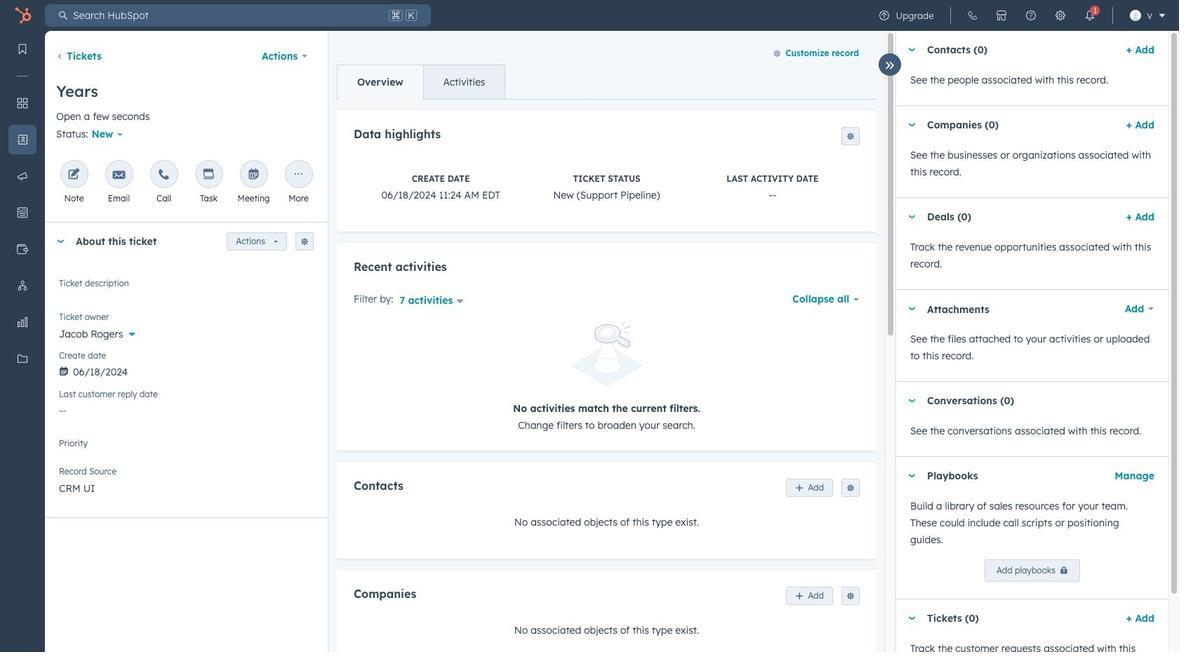 Task type: vqa. For each thing, say whether or not it's contained in the screenshot.
Text Box at the left
yes



Task type: describe. For each thing, give the bounding box(es) containing it.
bookmarks primary navigation item image
[[17, 44, 28, 55]]

Search HubSpot search field
[[67, 4, 386, 27]]

jacob rogers image
[[1130, 10, 1142, 21]]

0 horizontal spatial menu
[[0, 31, 45, 617]]

create an email image
[[113, 169, 125, 182]]

manage card settings image
[[300, 238, 309, 247]]

MM/DD/YYYY text field
[[59, 359, 314, 381]]

help image
[[1026, 10, 1037, 21]]

more activities, menu pop up image
[[292, 169, 305, 182]]

settings image
[[1055, 10, 1067, 21]]



Task type: locate. For each thing, give the bounding box(es) containing it.
schedule a meeting image
[[247, 169, 260, 182]]

caret image
[[908, 48, 916, 52], [908, 123, 916, 127], [908, 474, 916, 478]]

make a phone call image
[[158, 169, 170, 182]]

2 caret image from the top
[[908, 123, 916, 127]]

3 caret image from the top
[[908, 474, 916, 478]]

None text field
[[59, 276, 314, 304]]

0 vertical spatial caret image
[[908, 48, 916, 52]]

navigation
[[337, 65, 506, 100]]

create a note image
[[68, 169, 80, 182]]

-- text field
[[59, 398, 314, 420]]

create a task image
[[203, 169, 215, 182]]

2 vertical spatial caret image
[[908, 474, 916, 478]]

notifications: 1 unseen image
[[1085, 10, 1096, 21]]

alert
[[354, 322, 860, 433]]

1 vertical spatial caret image
[[908, 123, 916, 127]]

caret image
[[908, 215, 916, 219], [56, 240, 65, 243], [908, 307, 916, 311], [908, 399, 916, 403], [908, 617, 916, 620]]

1 horizontal spatial menu
[[870, 0, 1171, 31]]

1 caret image from the top
[[908, 48, 916, 52]]

menu
[[870, 0, 1171, 31], [0, 31, 45, 617]]

marketplaces image
[[996, 10, 1008, 21]]



